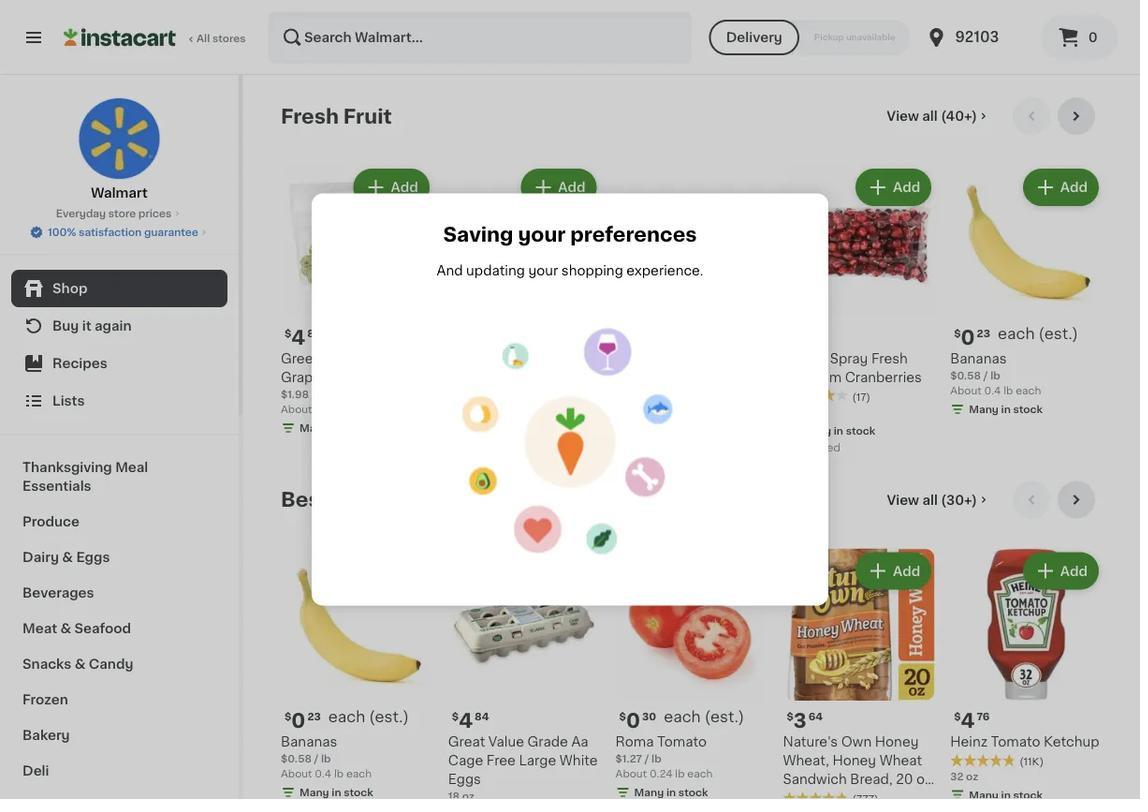 Task type: vqa. For each thing, say whether or not it's contained in the screenshot.
Walgreens $5 off to the right
no



Task type: locate. For each thing, give the bounding box(es) containing it.
1 vertical spatial view
[[887, 493, 920, 506]]

wheat,
[[783, 754, 830, 767]]

0 vertical spatial all
[[923, 110, 938, 123]]

experience.
[[627, 264, 704, 277]]

1 vertical spatial &
[[60, 622, 71, 635]]

each (est.)
[[998, 326, 1079, 341], [329, 709, 409, 724], [664, 709, 745, 724]]

best
[[281, 490, 329, 509]]

$ 4 76
[[955, 711, 991, 730]]

0 vertical spatial eggs
[[76, 551, 110, 564]]

& right meat
[[60, 622, 71, 635]]

bananas $0.58 / lb about 0.4 lb each
[[951, 352, 1042, 396], [281, 735, 372, 779]]

1 vertical spatial $0.58
[[281, 754, 312, 764]]

each (est.) inside product group
[[998, 326, 1079, 341]]

best sellers
[[281, 490, 404, 509]]

eggs down cage
[[449, 773, 481, 786]]

fresh up cranberries
[[872, 352, 909, 365]]

1 horizontal spatial 23
[[978, 328, 991, 338]]

100% satisfaction guarantee button
[[29, 221, 210, 240]]

$ 3 64
[[787, 711, 823, 730]]

tomato inside roma tomato $1.27 / lb about 0.24 lb each
[[658, 735, 707, 749]]

lists link
[[11, 382, 228, 420]]

product group
[[281, 165, 434, 439], [449, 165, 601, 424], [783, 165, 936, 458], [951, 165, 1103, 420], [449, 548, 601, 799], [783, 548, 936, 799], [951, 548, 1103, 799]]

& left candy
[[75, 658, 86, 671]]

spray
[[831, 352, 869, 365]]

0 horizontal spatial (est.)
[[369, 709, 409, 724]]

buy it again link
[[11, 307, 228, 345]]

1 horizontal spatial tomato
[[992, 735, 1041, 749]]

all left (30+)
[[923, 493, 938, 506]]

&
[[62, 551, 73, 564], [60, 622, 71, 635], [75, 658, 86, 671]]

1 all from the top
[[923, 110, 938, 123]]

0 vertical spatial item carousel region
[[281, 97, 1103, 466]]

$ inside $ 0 30
[[620, 712, 627, 722]]

premium
[[783, 371, 842, 384]]

1 vertical spatial fresh
[[872, 352, 909, 365]]

oz right 20
[[917, 773, 932, 786]]

tomato down $0.30 each (estimated) element
[[658, 735, 707, 749]]

large
[[519, 754, 557, 767]]

all stores link
[[64, 11, 247, 64]]

4 left ct
[[449, 389, 456, 399]]

0 inside 0 button
[[1089, 31, 1098, 44]]

item carousel region
[[281, 97, 1103, 466], [281, 481, 1103, 799]]

1 horizontal spatial each (est.)
[[664, 709, 745, 724]]

2 item carousel region from the top
[[281, 481, 1103, 799]]

ketchup
[[1045, 735, 1100, 749]]

thanksgiving meal essentials link
[[11, 450, 228, 504]]

3
[[794, 711, 807, 730]]

2 vertical spatial &
[[75, 658, 86, 671]]

& for snacks
[[75, 658, 86, 671]]

stock inside product group
[[1014, 404, 1044, 414]]

1 horizontal spatial 0.4
[[985, 385, 1002, 396]]

guarantee
[[144, 227, 198, 237]]

$ 4 81
[[285, 327, 319, 347]]

$ inside $ 4 76
[[955, 712, 962, 722]]

1 vertical spatial 23
[[308, 712, 321, 722]]

essentials
[[22, 480, 91, 493]]

$1.27
[[616, 754, 643, 764]]

add for heinz tomato ketchup
[[1061, 564, 1088, 577]]

& right the dairy
[[62, 551, 73, 564]]

stock
[[1014, 404, 1044, 414], [512, 408, 541, 418], [344, 423, 374, 433], [846, 425, 876, 435], [344, 787, 374, 798], [679, 787, 709, 798]]

organic hass avocados 4 ct
[[449, 352, 537, 399]]

None search field
[[268, 11, 693, 64]]

about inside roma tomato $1.27 / lb about 0.24 lb each
[[616, 769, 647, 779]]

1 item carousel region from the top
[[281, 97, 1103, 466]]

2 all from the top
[[923, 493, 938, 506]]

product group containing 3
[[783, 548, 936, 799]]

updating
[[467, 264, 525, 277]]

92103
[[956, 30, 1000, 44]]

30
[[643, 712, 657, 722]]

each
[[998, 326, 1035, 341], [1016, 385, 1042, 396], [329, 709, 366, 724], [664, 709, 701, 724], [347, 769, 372, 779], [688, 769, 713, 779]]

eggs down the produce link
[[76, 551, 110, 564]]

1 horizontal spatial $ 0 23
[[955, 327, 991, 347]]

0 horizontal spatial oz
[[917, 773, 932, 786]]

fresh left fruit
[[281, 106, 339, 126]]

4 inside organic hass avocados 4 ct
[[449, 389, 456, 399]]

view left (30+)
[[887, 493, 920, 506]]

sellers
[[333, 490, 404, 509]]

0 vertical spatial honey
[[876, 735, 919, 749]]

view left (40+) on the top right of page
[[887, 110, 920, 123]]

$0.23 each (estimated) element
[[951, 325, 1103, 349], [281, 708, 434, 733]]

loaf
[[783, 792, 813, 799]]

all for best sellers
[[923, 493, 938, 506]]

$1.98
[[281, 389, 309, 399]]

heinz tomato ketchup
[[951, 735, 1100, 749]]

many inside product group
[[970, 404, 999, 414]]

0 vertical spatial view
[[887, 110, 920, 123]]

tomato up (11k)
[[992, 735, 1041, 749]]

recipes
[[52, 357, 107, 370]]

1 horizontal spatial (est.)
[[705, 709, 745, 724]]

many in stock
[[970, 404, 1044, 414], [467, 408, 541, 418], [300, 423, 374, 433], [802, 425, 876, 435], [300, 787, 374, 798], [635, 787, 709, 798]]

0.4 inside product group
[[985, 385, 1002, 396]]

0 vertical spatial bananas $0.58 / lb about 0.4 lb each
[[951, 352, 1042, 396]]

oz right 32
[[967, 771, 979, 781]]

all left (40+) on the top right of page
[[923, 110, 938, 123]]

0 horizontal spatial $ 0 23
[[285, 711, 321, 730]]

2 horizontal spatial each (est.)
[[998, 326, 1079, 341]]

(est.) inside $0.30 each (estimated) element
[[705, 709, 745, 724]]

1 horizontal spatial oz
[[967, 771, 979, 781]]

20
[[897, 773, 914, 786]]

0 horizontal spatial each (est.)
[[329, 709, 409, 724]]

green
[[281, 352, 322, 365]]

beverages
[[22, 586, 94, 600]]

84
[[475, 712, 489, 722]]

roma tomato $1.27 / lb about 0.24 lb each
[[616, 735, 713, 779]]

your down saving your preferences
[[529, 264, 559, 277]]

bananas $0.58 / lb about 0.4 lb each inside product group
[[951, 352, 1042, 396]]

add button for organic hass avocados
[[523, 170, 595, 204]]

honey
[[876, 735, 919, 749], [833, 754, 877, 767]]

0 button
[[1042, 15, 1118, 60]]

0 vertical spatial 0.4
[[985, 385, 1002, 396]]

2 horizontal spatial (est.)
[[1039, 326, 1079, 341]]

each (est.) inside $0.30 each (estimated) element
[[664, 709, 745, 724]]

$ 0 23
[[955, 327, 991, 347], [285, 711, 321, 730]]

honey down own
[[833, 754, 877, 767]]

item carousel region containing fresh fruit
[[281, 97, 1103, 466]]

1 vertical spatial eggs
[[449, 773, 481, 786]]

cranberries
[[846, 371, 923, 384]]

meat
[[22, 622, 57, 635]]

seafood
[[74, 622, 131, 635]]

all for fresh fruit
[[923, 110, 938, 123]]

ocean
[[783, 352, 827, 365]]

oz
[[967, 771, 979, 781], [917, 773, 932, 786]]

shop
[[52, 282, 87, 295]]

walmart logo image
[[78, 97, 161, 180]]

$0.58
[[951, 370, 982, 381], [281, 754, 312, 764]]

0 vertical spatial bananas
[[951, 352, 1007, 365]]

0 horizontal spatial bananas
[[281, 735, 338, 749]]

1 vertical spatial bananas $0.58 / lb about 0.4 lb each
[[281, 735, 372, 779]]

0 vertical spatial $0.23 each (estimated) element
[[951, 325, 1103, 349]]

0 vertical spatial &
[[62, 551, 73, 564]]

1 horizontal spatial bananas $0.58 / lb about 0.4 lb each
[[951, 352, 1042, 396]]

honey up wheat
[[876, 735, 919, 749]]

1 vertical spatial item carousel region
[[281, 481, 1103, 799]]

snacks & candy
[[22, 658, 133, 671]]

$
[[285, 328, 292, 338], [955, 328, 962, 338], [285, 712, 292, 722], [452, 712, 459, 722], [787, 712, 794, 722], [620, 712, 627, 722], [955, 712, 962, 722]]

0 horizontal spatial 0.4
[[315, 769, 332, 779]]

1 vertical spatial all
[[923, 493, 938, 506]]

0 inside $0.30 each (estimated) element
[[627, 711, 641, 730]]

view all (30+)
[[887, 493, 978, 506]]

meal
[[115, 461, 148, 474]]

tomato for heinz
[[992, 735, 1041, 749]]

1 tomato from the left
[[658, 735, 707, 749]]

about inside product group
[[951, 385, 982, 396]]

0 vertical spatial 23
[[978, 328, 991, 338]]

2 view from the top
[[887, 493, 920, 506]]

view
[[887, 110, 920, 123], [887, 493, 920, 506]]

bakery
[[22, 729, 70, 742]]

1 horizontal spatial bananas
[[951, 352, 1007, 365]]

1 horizontal spatial eggs
[[449, 773, 481, 786]]

1 view from the top
[[887, 110, 920, 123]]

32
[[951, 771, 964, 781]]

& for dairy
[[62, 551, 73, 564]]

1 vertical spatial $ 0 23
[[285, 711, 321, 730]]

0.4
[[985, 385, 1002, 396], [315, 769, 332, 779]]

everyday store prices link
[[56, 206, 183, 221]]

delivery
[[727, 31, 783, 44]]

1 horizontal spatial $0.23 each (estimated) element
[[951, 325, 1103, 349]]

1 vertical spatial honey
[[833, 754, 877, 767]]

grapes
[[281, 371, 329, 384]]

preferences
[[571, 225, 697, 244]]

1 vertical spatial 0.4
[[315, 769, 332, 779]]

about
[[951, 385, 982, 396], [281, 404, 312, 414], [281, 769, 312, 779], [616, 769, 647, 779]]

4
[[292, 327, 306, 347], [449, 389, 456, 399], [459, 711, 473, 730], [962, 711, 976, 730]]

4 left 81 on the top
[[292, 327, 306, 347]]

0 horizontal spatial fresh
[[281, 106, 339, 126]]

1 horizontal spatial fresh
[[872, 352, 909, 365]]

white
[[560, 754, 598, 767]]

2 tomato from the left
[[992, 735, 1041, 749]]

4 left 76
[[962, 711, 976, 730]]

all
[[923, 110, 938, 123], [923, 493, 938, 506]]

many
[[970, 404, 999, 414], [467, 408, 497, 418], [300, 423, 329, 433], [802, 425, 832, 435], [300, 787, 329, 798], [635, 787, 664, 798]]

roma
[[616, 735, 654, 749]]

4 left 84 at the bottom
[[459, 711, 473, 730]]

tomato
[[658, 735, 707, 749], [992, 735, 1041, 749]]

0 vertical spatial $0.58
[[951, 370, 982, 381]]

dairy
[[22, 551, 59, 564]]

0 horizontal spatial $0.58
[[281, 754, 312, 764]]

add for organic hass avocados
[[559, 181, 586, 194]]

0 horizontal spatial $0.23 each (estimated) element
[[281, 708, 434, 733]]

0 horizontal spatial tomato
[[658, 735, 707, 749]]

deli link
[[11, 753, 228, 789]]

your up and updating your shopping experience.
[[518, 225, 566, 244]]



Task type: describe. For each thing, give the bounding box(es) containing it.
walmart
[[91, 186, 148, 200]]

add for green seedless grapes bag
[[391, 181, 419, 194]]

nature's own honey wheat, honey wheat sandwich bread, 20 oz loaf
[[783, 735, 932, 799]]

all stores
[[197, 33, 246, 44]]

many in stock inside product group
[[970, 404, 1044, 414]]

great value grade aa cage free large white eggs
[[449, 735, 598, 786]]

item carousel region containing best sellers
[[281, 481, 1103, 799]]

about inside green seedless grapes bag $1.98 / lb about 2.43 lb / package
[[281, 404, 312, 414]]

add button for nature's own honey wheat, honey wheat sandwich bread, 20 oz loaf
[[858, 554, 930, 588]]

instacart logo image
[[64, 26, 176, 49]]

store
[[108, 208, 136, 219]]

1 horizontal spatial $0.58
[[951, 370, 982, 381]]

frozen
[[22, 693, 68, 706]]

seedless
[[325, 352, 385, 365]]

recipes link
[[11, 345, 228, 382]]

1 vertical spatial bananas
[[281, 735, 338, 749]]

0 horizontal spatial 23
[[308, 712, 321, 722]]

$ inside $ 4 84
[[452, 712, 459, 722]]

add for nature's own honey wheat, honey wheat sandwich bread, 20 oz loaf
[[894, 564, 921, 577]]

100% satisfaction guarantee
[[48, 227, 198, 237]]

produce
[[22, 515, 80, 528]]

aa
[[572, 735, 589, 749]]

eggs inside great value grade aa cage free large white eggs
[[449, 773, 481, 786]]

saving
[[443, 225, 514, 244]]

/ inside product group
[[984, 370, 989, 381]]

tomato for roma
[[658, 735, 707, 749]]

4 for green seedless grapes bag
[[292, 327, 306, 347]]

it
[[82, 319, 91, 333]]

meat & seafood
[[22, 622, 131, 635]]

value
[[489, 735, 525, 749]]

(est.) inside product group
[[1039, 326, 1079, 341]]

0.24
[[650, 769, 673, 779]]

cage
[[449, 754, 484, 767]]

0 vertical spatial $ 0 23
[[955, 327, 991, 347]]

4 for heinz tomato ketchup
[[962, 711, 976, 730]]

bread,
[[851, 773, 893, 786]]

32 oz
[[951, 771, 979, 781]]

view for fresh fruit
[[887, 110, 920, 123]]

everyday
[[56, 208, 106, 219]]

0 vertical spatial your
[[518, 225, 566, 244]]

avocados
[[449, 371, 513, 384]]

add button for green seedless grapes bag
[[356, 170, 428, 204]]

prices
[[139, 208, 172, 219]]

dairy & eggs link
[[11, 540, 228, 575]]

view all (40+) button
[[880, 97, 999, 135]]

fresh inside ocean spray fresh premium cranberries
[[872, 352, 909, 365]]

(17)
[[853, 391, 871, 402]]

0 vertical spatial fresh
[[281, 106, 339, 126]]

$ 4 84
[[452, 711, 489, 730]]

again
[[95, 319, 132, 333]]

$ inside $ 4 81
[[285, 328, 292, 338]]

view for best sellers
[[887, 493, 920, 506]]

snacks & candy link
[[11, 646, 228, 682]]

all
[[197, 33, 210, 44]]

$2.18 element
[[783, 325, 936, 349]]

dairy & eggs
[[22, 551, 110, 564]]

& for meat
[[60, 622, 71, 635]]

beverages link
[[11, 575, 228, 611]]

4 for great value grade aa cage free large white eggs
[[459, 711, 473, 730]]

saving your preferences region
[[437, 193, 704, 310]]

sponsored badge image
[[783, 443, 840, 454]]

$2.64 element
[[449, 325, 601, 349]]

view all (40+)
[[887, 110, 978, 123]]

each inside roma tomato $1.27 / lb about 0.24 lb each
[[688, 769, 713, 779]]

bakery link
[[11, 718, 228, 753]]

free
[[487, 754, 516, 767]]

snacks
[[22, 658, 71, 671]]

hass
[[504, 352, 537, 365]]

1 vertical spatial $0.23 each (estimated) element
[[281, 708, 434, 733]]

candy
[[89, 658, 133, 671]]

organic
[[449, 352, 501, 365]]

wheat
[[880, 754, 923, 767]]

/ inside roma tomato $1.27 / lb about 0.24 lb each
[[645, 754, 650, 764]]

64
[[809, 712, 823, 722]]

0 horizontal spatial eggs
[[76, 551, 110, 564]]

0 horizontal spatial bananas $0.58 / lb about 0.4 lb each
[[281, 735, 372, 779]]

grade
[[528, 735, 568, 749]]

deli
[[22, 764, 49, 777]]

$0.30 each (estimated) element
[[616, 708, 768, 733]]

81
[[307, 328, 319, 338]]

produce link
[[11, 504, 228, 540]]

add for bananas
[[1061, 181, 1088, 194]]

thanksgiving
[[22, 461, 112, 474]]

heinz
[[951, 735, 988, 749]]

thanksgiving meal essentials
[[22, 461, 148, 493]]

add button for heinz tomato ketchup
[[1026, 554, 1098, 588]]

bag
[[332, 371, 358, 384]]

(30+)
[[942, 493, 978, 506]]

76
[[977, 712, 991, 722]]

add button for bananas
[[1026, 170, 1098, 204]]

lists
[[52, 394, 85, 407]]

$ 0 30
[[620, 711, 657, 730]]

delivery button
[[710, 20, 800, 55]]

bananas inside product group
[[951, 352, 1007, 365]]

great
[[449, 735, 486, 749]]

product group containing 0
[[951, 165, 1103, 420]]

walmart link
[[78, 97, 161, 202]]

fresh fruit
[[281, 106, 392, 126]]

and updating your shopping experience.
[[437, 264, 704, 277]]

buy
[[52, 319, 79, 333]]

oz inside nature's own honey wheat, honey wheat sandwich bread, 20 oz loaf
[[917, 773, 932, 786]]

stores
[[213, 33, 246, 44]]

shopping
[[562, 264, 624, 277]]

100%
[[48, 227, 76, 237]]

1 vertical spatial your
[[529, 264, 559, 277]]

0 inside product group
[[962, 327, 976, 347]]

$ inside '$ 3 64'
[[787, 712, 794, 722]]

ocean spray fresh premium cranberries
[[783, 352, 923, 384]]

satisfaction
[[79, 227, 142, 237]]

buy it again
[[52, 319, 132, 333]]

(11k)
[[1020, 756, 1045, 766]]

in inside product group
[[1002, 404, 1011, 414]]

sandwich
[[783, 773, 848, 786]]

saving your preferences
[[443, 225, 697, 244]]

service type group
[[710, 20, 911, 55]]

meat & seafood link
[[11, 611, 228, 646]]



